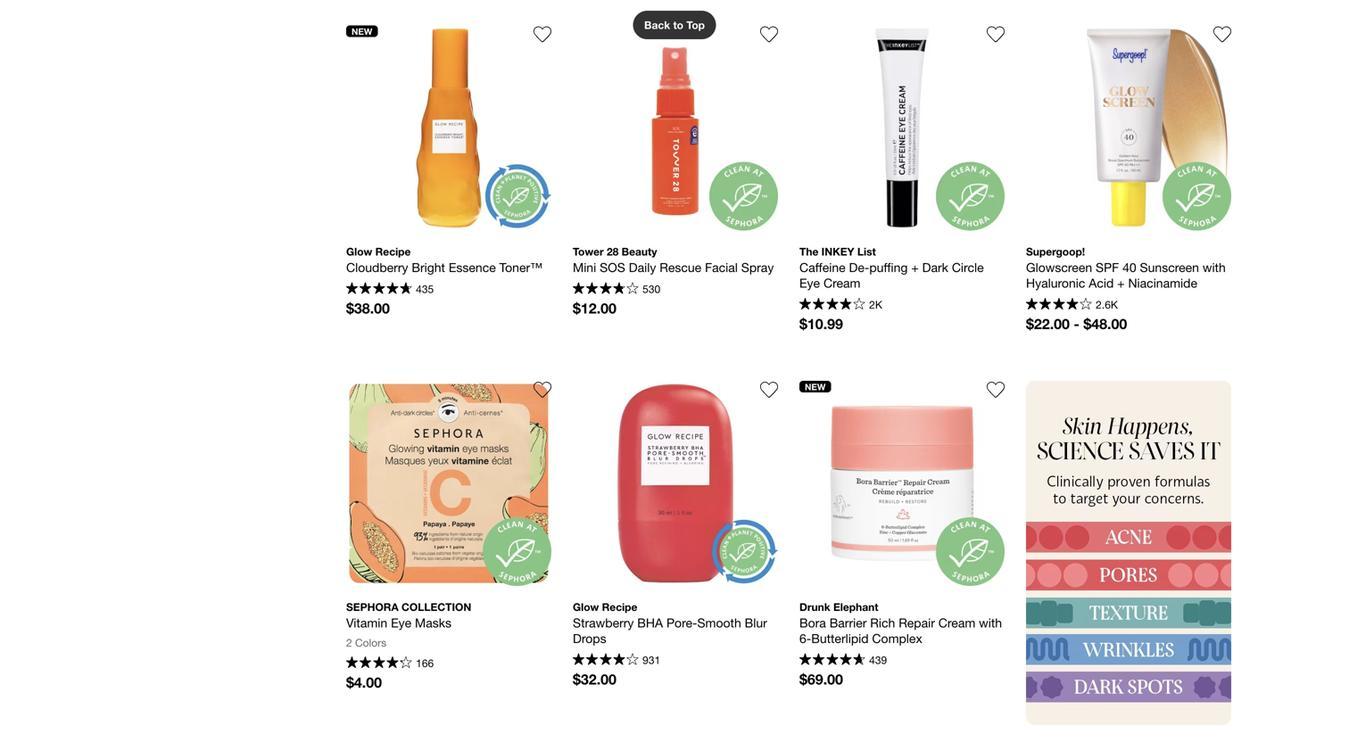 Task type: locate. For each thing, give the bounding box(es) containing it.
eye inside sephora collection vitamin eye masks 2 colors
[[391, 616, 411, 630]]

1 horizontal spatial +
[[1117, 276, 1125, 290]]

repair
[[899, 616, 935, 630]]

0 horizontal spatial cream
[[824, 276, 861, 290]]

masks
[[415, 616, 452, 630]]

glow up the cloudberry
[[346, 245, 372, 258]]

back
[[644, 19, 670, 31]]

drunk
[[800, 601, 830, 613]]

dark
[[922, 260, 948, 275]]

eye left masks
[[391, 616, 411, 630]]

caffeine
[[800, 260, 846, 275]]

4.5 stars element up $38.00
[[346, 282, 412, 297]]

4 stars element for $10.99
[[800, 298, 865, 312]]

glow
[[346, 245, 372, 258], [573, 601, 599, 613]]

eye
[[800, 276, 820, 290], [391, 616, 411, 630]]

439
[[869, 654, 887, 666]]

glow for strawberry
[[573, 601, 599, 613]]

$12.00
[[573, 300, 617, 317]]

cream
[[824, 276, 861, 290], [939, 616, 976, 630]]

1 vertical spatial recipe
[[602, 601, 637, 613]]

glow recipe strawberry bha pore-smooth blur drops
[[573, 601, 771, 646]]

sos
[[600, 260, 625, 275]]

0 horizontal spatial +
[[911, 260, 919, 275]]

0 vertical spatial recipe
[[375, 245, 411, 258]]

eye down caffeine
[[800, 276, 820, 290]]

0 horizontal spatial new
[[352, 26, 372, 37]]

0 vertical spatial eye
[[800, 276, 820, 290]]

+
[[911, 260, 919, 275], [1117, 276, 1125, 290]]

1 horizontal spatial glow
[[573, 601, 599, 613]]

cream inside the inkey list caffeine de-puffing + dark circle eye cream
[[824, 276, 861, 290]]

toner™
[[499, 260, 543, 275]]

essence
[[449, 260, 496, 275]]

sephora collection - vitamin eye masks image
[[346, 381, 551, 586]]

the inkey list caffeine de-puffing + dark circle eye cream
[[800, 245, 987, 290]]

drops
[[573, 631, 606, 646]]

glow inside 'glow recipe strawberry bha pore-smooth blur drops'
[[573, 601, 599, 613]]

niacinamide
[[1128, 276, 1197, 290]]

pore-
[[667, 616, 697, 630]]

0 vertical spatial with
[[1203, 260, 1226, 275]]

acid
[[1089, 276, 1114, 290]]

recipe inside 'glow recipe strawberry bha pore-smooth blur drops'
[[602, 601, 637, 613]]

cream right repair
[[939, 616, 976, 630]]

cloudberry
[[346, 260, 408, 275]]

$32.00
[[573, 671, 617, 688]]

4 stars element up $22.00
[[1026, 298, 1092, 312]]

1 horizontal spatial new
[[805, 381, 826, 392]]

new for $69.00
[[805, 381, 826, 392]]

4.5 stars element down colors
[[346, 657, 412, 671]]

1 horizontal spatial cream
[[939, 616, 976, 630]]

cream down de-
[[824, 276, 861, 290]]

collection
[[402, 601, 471, 613]]

recipe
[[375, 245, 411, 258], [602, 601, 637, 613]]

strawberry
[[573, 616, 634, 630]]

with
[[1203, 260, 1226, 275], [979, 616, 1002, 630]]

$38.00
[[346, 300, 390, 317]]

back to top button
[[633, 11, 716, 39]]

glow up strawberry
[[573, 601, 599, 613]]

1 vertical spatial new
[[805, 381, 826, 392]]

$10.99
[[800, 315, 843, 332]]

rescue
[[660, 260, 702, 275]]

0 horizontal spatial recipe
[[375, 245, 411, 258]]

1 vertical spatial cream
[[939, 616, 976, 630]]

spf
[[1096, 260, 1119, 275]]

2.6k
[[1096, 298, 1118, 311]]

1 horizontal spatial recipe
[[602, 601, 637, 613]]

0 vertical spatial cream
[[824, 276, 861, 290]]

bright
[[412, 260, 445, 275]]

4.5 stars element up $69.00
[[800, 654, 865, 668]]

butterlipid
[[811, 631, 869, 646]]

blur
[[745, 616, 767, 630]]

$69.00
[[800, 671, 843, 688]]

mini
[[573, 260, 596, 275]]

sign in to love glow recipe - cloudberry bright essence toner™ image
[[534, 25, 551, 43]]

0 horizontal spatial with
[[979, 616, 1002, 630]]

sign in to love the inkey list - caffeine de-puffing + dark circle eye cream image
[[987, 25, 1005, 43]]

+ left dark at the right of page
[[911, 260, 919, 275]]

435
[[416, 283, 434, 295]]

4 stars element for $32.00
[[573, 654, 639, 668]]

recipe up strawberry
[[602, 601, 637, 613]]

+ down 40
[[1117, 276, 1125, 290]]

166
[[416, 657, 434, 669]]

sign in to love supergoop! - glowscreen spf 40 sunscreen with hyaluronic acid + niacinamide image
[[1214, 25, 1231, 43]]

daily
[[629, 260, 656, 275]]

1 horizontal spatial with
[[1203, 260, 1226, 275]]

1 vertical spatial with
[[979, 616, 1002, 630]]

beauty
[[622, 245, 657, 258]]

4.5 stars element
[[346, 282, 412, 297], [800, 654, 865, 668], [346, 657, 412, 671]]

recipe up the cloudberry
[[375, 245, 411, 258]]

0 vertical spatial new
[[352, 26, 372, 37]]

4 stars element
[[573, 282, 639, 297], [800, 298, 865, 312], [1026, 298, 1092, 312], [573, 654, 639, 668]]

with right repair
[[979, 616, 1002, 630]]

1 vertical spatial eye
[[391, 616, 411, 630]]

0 horizontal spatial glow
[[346, 245, 372, 258]]

with right sunscreen
[[1203, 260, 1226, 275]]

1 vertical spatial glow
[[573, 601, 599, 613]]

glowscreen
[[1026, 260, 1092, 275]]

0 horizontal spatial eye
[[391, 616, 411, 630]]

glow inside glow recipe cloudberry bright essence toner™
[[346, 245, 372, 258]]

recipe inside glow recipe cloudberry bright essence toner™
[[375, 245, 411, 258]]

sephora
[[346, 601, 399, 613]]

vitamin
[[346, 616, 387, 630]]

4 stars element up $12.00
[[573, 282, 639, 297]]

supergoop! - glowscreen spf 40 sunscreen with hyaluronic acid + niacinamide image
[[1026, 25, 1231, 231]]

4 stars element up $32.00
[[573, 654, 639, 668]]

puffing
[[869, 260, 908, 275]]

0 vertical spatial +
[[911, 260, 919, 275]]

new
[[352, 26, 372, 37], [805, 381, 826, 392]]

bora
[[800, 616, 826, 630]]

spray
[[741, 260, 774, 275]]

435 reviews element
[[416, 283, 434, 295]]

4 stars element up $10.99
[[800, 298, 865, 312]]

1 vertical spatial +
[[1117, 276, 1125, 290]]

list
[[857, 245, 876, 258]]

6-
[[800, 631, 811, 646]]

2.6k reviews element
[[1096, 298, 1118, 311]]

colors
[[355, 637, 386, 649]]

0 vertical spatial glow
[[346, 245, 372, 258]]

4.5 stars element for $38.00
[[346, 282, 412, 297]]

supergoop! glowscreen spf 40 sunscreen with hyaluronic acid + niacinamide
[[1026, 245, 1229, 290]]

tower 28 beauty mini sos daily rescue facial spray
[[573, 245, 774, 275]]

1 horizontal spatial eye
[[800, 276, 820, 290]]



Task type: vqa. For each thing, say whether or not it's contained in the screenshot.


Task type: describe. For each thing, give the bounding box(es) containing it.
de-
[[849, 260, 869, 275]]

28
[[607, 245, 619, 258]]

$4.00
[[346, 674, 382, 691]]

facial
[[705, 260, 738, 275]]

drunk elephant bora barrier rich repair cream with 6-butterlipid complex
[[800, 601, 1006, 646]]

$22.00 - $48.00
[[1026, 315, 1127, 332]]

$48.00
[[1084, 315, 1127, 332]]

40
[[1123, 260, 1136, 275]]

glow for cloudberry
[[346, 245, 372, 258]]

sign in to love tower 28 beauty - mini sos daily rescue facial spray image
[[760, 25, 778, 43]]

439 reviews element
[[869, 654, 887, 666]]

cream inside "drunk elephant bora barrier rich repair cream with 6-butterlipid complex"
[[939, 616, 976, 630]]

tower
[[573, 245, 604, 258]]

rich
[[870, 616, 895, 630]]

with inside "drunk elephant bora barrier rich repair cream with 6-butterlipid complex"
[[979, 616, 1002, 630]]

drunk elephant - bora barrier rich repair cream with 6-butterlipid complex image
[[800, 381, 1005, 586]]

recipe for cloudberry
[[375, 245, 411, 258]]

glow recipe - cloudberry bright essence toner™ image
[[346, 25, 551, 231]]

to
[[673, 19, 684, 31]]

931
[[643, 654, 660, 666]]

sign in to love sephora collection - vitamin eye masks image
[[534, 381, 551, 399]]

top
[[686, 19, 705, 31]]

supergoop!
[[1026, 245, 1085, 258]]

-
[[1074, 315, 1080, 332]]

glow recipe cloudberry bright essence toner™
[[346, 245, 543, 275]]

barrier
[[830, 616, 867, 630]]

new for $38.00
[[352, 26, 372, 37]]

the inkey list - caffeine de-puffing + dark circle eye cream image
[[800, 25, 1005, 231]]

smooth
[[697, 616, 741, 630]]

931 reviews element
[[643, 654, 660, 666]]

+ inside 'supergoop! glowscreen spf 40 sunscreen with hyaluronic acid + niacinamide'
[[1117, 276, 1125, 290]]

hyaluronic
[[1026, 276, 1085, 290]]

530
[[643, 283, 660, 295]]

bha
[[637, 616, 663, 630]]

skin happens, science saves it clinically proven formulas to target your concerns acne pores texture wrinkles dark spots image
[[1026, 381, 1231, 725]]

inkey
[[822, 245, 854, 258]]

recipe for strawberry
[[602, 601, 637, 613]]

sunscreen
[[1140, 260, 1199, 275]]

complex
[[872, 631, 922, 646]]

166 reviews element
[[416, 657, 434, 669]]

530 reviews element
[[643, 283, 660, 295]]

2k reviews element
[[869, 298, 882, 311]]

sign in to love glow recipe - strawberry bha pore-smooth blur drops image
[[760, 381, 778, 399]]

glow recipe - strawberry bha pore-smooth blur drops image
[[573, 381, 778, 586]]

4 stars element for $22.00 - $48.00
[[1026, 298, 1092, 312]]

sign in to love drunk elephant - bora barrier rich repair cream with 6-butterlipid complex image
[[987, 381, 1005, 399]]

elephant
[[833, 601, 878, 613]]

+ inside the inkey list caffeine de-puffing + dark circle eye cream
[[911, 260, 919, 275]]

2k
[[869, 298, 882, 311]]

circle
[[952, 260, 984, 275]]

with inside 'supergoop! glowscreen spf 40 sunscreen with hyaluronic acid + niacinamide'
[[1203, 260, 1226, 275]]

tower 28 beauty - mini sos daily rescue facial spray image
[[573, 25, 778, 231]]

2
[[346, 637, 352, 649]]

the
[[800, 245, 819, 258]]

4.5 stars element for $69.00
[[800, 654, 865, 668]]

back to top
[[644, 19, 705, 31]]

$22.00
[[1026, 315, 1070, 332]]

eye inside the inkey list caffeine de-puffing + dark circle eye cream
[[800, 276, 820, 290]]

sephora collection vitamin eye masks 2 colors
[[346, 601, 471, 649]]

4 stars element for $12.00
[[573, 282, 639, 297]]



